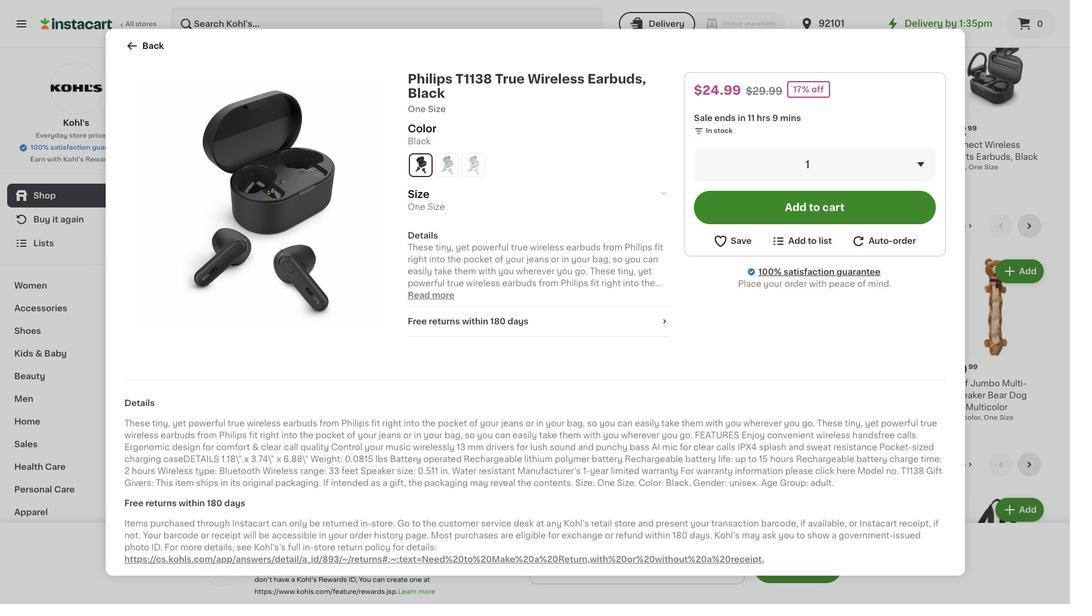 Task type: vqa. For each thing, say whether or not it's contained in the screenshot.
second Goods from the left
yes



Task type: describe. For each thing, give the bounding box(es) containing it.
1 horizontal spatial 100% satisfaction guarantee
[[759, 267, 881, 276]]

this
[[156, 479, 173, 487]]

1 vertical spatial you
[[359, 577, 371, 584]]

can inside items purchased through instacart can only be returned in-store. go to the customer service desk at any kohl's retail store and present your transaction barcode, if available, or instacart receipt, if not. your barcode or receipt will be accessible in your order history page. most purchases are eligible for exchange or refund within 180 days. kohl's may ask you to show a government-issued photo id. for more details, see kohl's's full in-store return policy for details: https://cs.kohls.com/app/answers/detail/a_id/893/~/returns#:~:text=need%20to%20make%20a%20return,with%20or%20without%20a%20receipt.
[[272, 519, 287, 528]]

full
[[288, 543, 301, 552]]

read more
[[408, 291, 455, 299]]

t1138 inside $ 24 philips t1138 true wireless earbuds, blue blue, one size
[[319, 141, 342, 149]]

0 horizontal spatial right
[[260, 431, 279, 439]]

as
[[371, 479, 380, 487]]

rubber inside woof rubber rope dog toy - multicolor
[[313, 380, 344, 388]]

item carousel region containing travel duffels
[[179, 453, 1047, 605]]

and right books
[[43, 577, 59, 585]]

1 horizontal spatial by
[[945, 19, 957, 28]]

3 inside 'get free delivery on next 3 orders • add $10.00 to qualify.'
[[563, 579, 570, 588]]

ends
[[715, 113, 736, 122]]

rope inside americas vet dogs braided rope toy, multicolor multicolor, one size
[[543, 392, 565, 400]]

details inside button
[[408, 231, 438, 240]]

lush
[[531, 443, 548, 451]]

find
[[427, 553, 440, 560]]

one inside americas vet dogs double rubber tug toy, multicolor multicolor, one size
[[655, 415, 669, 421]]

0 horizontal spatial in-
[[303, 543, 314, 552]]

2 these from the left
[[817, 419, 843, 427]]

true for philips t1138 true wireless earbuds, black black, one size
[[454, 141, 472, 149]]

packaging.
[[275, 479, 321, 487]]

rewards down policy
[[359, 553, 388, 560]]

bin,
[[780, 404, 795, 412]]

2 rechargeable from the left
[[625, 455, 683, 463]]

buy
[[33, 216, 50, 224]]

1 horizontal spatial easily
[[635, 419, 660, 427]]

1 horizontal spatial store
[[314, 543, 335, 552]]

one inside these tiny, yet powerful true wireless earbuds from philips fit right into the pocket of your jeans or in your bag, so you can easily take them with you wherever you go. these tiny, yet powerful true wireless earbuds from philips fit right into the pocket of your jeans or in your bag, so you can easily take them with you wherever you go. features enjoy convenient wireless handsfree calls ergonomic design for comfort & clear call quality control your music wirelessly 13 mm drivers for lush sound and punchy bass ai mic for clear calls ipx4 splash and sweat resistance pocket-sized charging casedetails 1.18\" x 3.74\" x 6.88\" weight: 0.0815 lbs battery operated rechargeable lithium polymer battery rechargeable battery life: up to 15 hours rechargeable battery charge time: 2 hours wireless type: bluetooth wireless range: 33 feet speaker size: 0.511 in. water resistant manufacturer's 1-year limited warranty for warranty information please click here model no. t1138 gift givers: this item ships in its original packaging. if intended as a gift, the packaging may reveal the contents. size: one size. color: black. gender: unisex. age group: adult.
[[597, 479, 615, 487]]

1 horizontal spatial 180
[[490, 317, 506, 326]]

0
[[1037, 20, 1043, 28]]

earbuds, inside connect wireless sports earbuds, black black, one size
[[976, 153, 1013, 161]]

place
[[738, 279, 762, 288]]

mic
[[662, 443, 678, 451]]

$ for philips t1138 true wireless earbuds, blue
[[291, 125, 296, 132]]

are
[[501, 531, 514, 540]]

0 horizontal spatial into
[[281, 431, 298, 439]]

true for philips t1138 true wireless earbuds, white white, one size, 3 total options
[[673, 141, 691, 149]]

no.
[[886, 467, 899, 475]]

to up page.
[[412, 519, 421, 528]]

one inside woof holiday treat 3- piece dog toy set, multicolor multicolor, one size
[[874, 415, 889, 421]]

size, inside sonoma goods for life® rubber and rope dog toy, blue blue, one size, 2 total options
[[433, 415, 449, 421]]

3 battery from the left
[[857, 455, 888, 463]]

have
[[274, 577, 290, 584]]

dog inside rudolph circle rope tugger dog toy, multicolor multicolor, one size
[[211, 392, 228, 400]]

braided
[[508, 392, 541, 400]]

care for personal care
[[54, 486, 75, 494]]

barcode
[[164, 531, 199, 540]]

kohl's up please on the bottom of page
[[255, 540, 282, 548]]

2 horizontal spatial kohl's
[[715, 531, 740, 540]]

item
[[175, 479, 194, 487]]

splash
[[759, 443, 787, 451]]

0 vertical spatial wherever
[[744, 419, 782, 427]]

rudolph
[[179, 380, 214, 388]]

blue inside $ 24 philips t1138 true wireless earbuds, blue blue, one size
[[365, 153, 384, 161]]

headphones inside the jbl tune 510bt wireless bluetooth stereo headphones - black
[[209, 165, 263, 173]]

multicolor inside americas vet dogs braided rope toy, multicolor multicolor, one size
[[508, 404, 550, 412]]

vet for rope
[[549, 380, 563, 388]]

black, inside (286) black, one size
[[179, 188, 200, 195]]

12 for connect touch wireless earbuds, white
[[734, 125, 748, 137]]

1 vertical spatial satisfaction
[[784, 267, 835, 276]]

or up lush
[[526, 419, 534, 427]]

1 vertical spatial fit
[[249, 431, 258, 439]]

1 true from the left
[[228, 419, 245, 427]]

list
[[819, 237, 832, 245]]

100% inside button
[[31, 144, 49, 151]]

see
[[237, 543, 252, 552]]

guarantee inside the 100% satisfaction guarantee button
[[92, 144, 127, 151]]

1.18\"
[[221, 455, 242, 463]]

view all (40+)
[[909, 222, 967, 231]]

2 warranty from the left
[[696, 467, 733, 475]]

$ for 12
[[949, 125, 953, 132]]

woof rubber rope dog toy - multicolor
[[289, 380, 388, 400]]

for down the history
[[393, 543, 404, 552]]

0 vertical spatial so
[[587, 419, 597, 427]]

a inside these tiny, yet powerful true wireless earbuds from philips fit right into the pocket of your jeans or in your bag, so you can easily take them with you wherever you go. these tiny, yet powerful true wireless earbuds from philips fit right into the pocket of your jeans or in your bag, so you can easily take them with you wherever you go. features enjoy convenient wireless handsfree calls ergonomic design for comfort & clear call quality control your music wirelessly 13 mm drivers for lush sound and punchy bass ai mic for clear calls ipx4 splash and sweat resistance pocket-sized charging casedetails 1.18\" x 3.74\" x 6.88\" weight: 0.0815 lbs battery operated rechargeable lithium polymer battery rechargeable battery life: up to 15 hours rechargeable battery charge time: 2 hours wireless type: bluetooth wireless range: 33 feet speaker size: 0.511 in. water resistant manufacturer's 1-year limited warranty for warranty information please click here model no. t1138 gift givers: this item ships in its original packaging. if intended as a gift, the packaging may reveal the contents. size: one size. color: black. gender: unisex. age group: adult.
[[383, 479, 388, 487]]

to left list
[[808, 237, 817, 245]]

11 for digit
[[314, 553, 319, 560]]

id. inside items purchased through instacart can only be returned in-store. go to the customer service desk at any kohl's retail store and present your transaction barcode, if available, or instacart receipt, if not. your barcode or receipt will be accessible in your order history page. most purchases are eligible for exchange or refund within 180 days. kohl's may ask you to show a government-issued photo id. for more details, see kohl's's full in-store return policy for details: https://cs.kohls.com/app/answers/detail/a_id/893/~/returns#:~:text=need%20to%20make%20a%20return,with%20or%20without%20a%20receipt.
[[151, 543, 163, 552]]

to left 'show'
[[797, 531, 805, 540]]

99 up "tune"
[[204, 125, 213, 132]]

one inside connect wireless sports earbuds, black black, one size
[[969, 164, 983, 171]]

100% satisfaction guarantee inside button
[[31, 144, 127, 151]]

99 up philips t1138 true wireless earbuds, black black, one size
[[423, 125, 432, 132]]

call
[[284, 443, 298, 451]]

t1138 for philips t1138 true wireless earbuds, black black, one size
[[428, 141, 451, 149]]

weight:
[[311, 455, 343, 463]]

to left cart
[[809, 202, 820, 212]]

beauty
[[14, 373, 45, 381]]

gift
[[927, 467, 943, 475]]

2 inside sonoma goods for life® rubber and rope dog toy, blue blue, one size, 2 total options
[[450, 415, 454, 421]]

sonoma for rubber
[[398, 380, 433, 388]]

true inside $ 24 philips t1138 true wireless earbuds, blue blue, one size
[[344, 141, 362, 149]]

storage
[[744, 404, 777, 412]]

0 horizontal spatial calls
[[717, 443, 736, 451]]

duffels
[[222, 459, 271, 471]]

one inside philips t1138 true wireless earbuds, black one size
[[408, 104, 426, 113]]

peace
[[829, 279, 855, 288]]

0 horizontal spatial them
[[559, 431, 581, 439]]

dogs for tug
[[675, 380, 698, 388]]

1 vertical spatial easily
[[513, 431, 537, 439]]

rope inside rudolph circle rope tugger dog toy, multicolor multicolor, one size
[[243, 380, 265, 388]]

1 vertical spatial details
[[124, 399, 155, 407]]

multicolor inside woof rubber rope dog toy - multicolor
[[312, 392, 354, 400]]

total inside philips t1138 true wireless earbuds, white white, one size, 3 total options
[[680, 176, 696, 183]]

wirelessly
[[413, 443, 455, 451]]

multicolor, inside rudolph circle rope tugger dog toy, multicolor multicolor, one size
[[179, 415, 215, 421]]

color
[[408, 124, 437, 133]]

item carousel region containing dog toys
[[179, 214, 1047, 444]]

to inside 'get free delivery on next 3 orders • add $10.00 to qualify.'
[[676, 579, 687, 588]]

1 vertical spatial days
[[224, 499, 245, 507]]

health care link
[[7, 456, 145, 479]]

on inside 'get free delivery on next 3 orders • add $10.00 to qualify.'
[[521, 579, 534, 588]]

can up drivers
[[495, 431, 511, 439]]

jbl
[[179, 141, 195, 149]]

1 vertical spatial free returns within 180 days
[[124, 499, 245, 507]]

1 vertical spatial wherever
[[621, 431, 660, 439]]

tugger
[[179, 392, 208, 400]]

1 vertical spatial store
[[614, 519, 636, 528]]

in up wirelessly
[[414, 431, 421, 439]]

dog inside woof jumbo multi- squeaker bear dog toy, multicolor multicolor, one size
[[1010, 392, 1027, 400]]

order inside button
[[893, 237, 916, 245]]

in inside items purchased through instacart can only be returned in-store. go to the customer service desk at any kohl's retail store and present your transaction barcode, if available, or instacart receipt, if not. your barcode or receipt will be accessible in your order history page. most purchases are eligible for exchange or refund within 180 days. kohl's may ask you to show a government-issued photo id. for more details, see kohl's's full in-store return policy for details: https://cs.kohls.com/app/answers/detail/a_id/893/~/returns#:~:text=need%20to%20make%20a%20return,with%20or%20without%20a%20receipt.
[[319, 531, 326, 540]]

1 horizontal spatial in-
[[361, 519, 372, 528]]

order inside items purchased through instacart can only be returned in-store. go to the customer service desk at any kohl's retail store and present your transaction barcode, if available, or instacart receipt, if not. your barcode or receipt will be accessible in your order history page. most purchases are eligible for exchange or refund within 180 days. kohl's may ask you to show a government-issued photo id. for more details, see kohl's's full in-store return policy for details: https://cs.kohls.com/app/answers/detail/a_id/893/~/returns#:~:text=need%20to%20make%20a%20return,with%20or%20without%20a%20receipt.
[[350, 531, 372, 540]]

prices
[[88, 133, 109, 139]]

24 99 for $29.99
[[405, 125, 432, 137]]

life® for storage
[[727, 392, 748, 400]]

size, inside philips t1138 true wireless earbuds, white white, one size, 3 total options
[[657, 176, 673, 183]]

wireless inside philips t1138 true wireless earbuds, black black, one size
[[398, 153, 434, 161]]

$29.99 inside $24.99 $29.99
[[746, 86, 783, 96]]

goods for rubber
[[435, 380, 463, 388]]

for inside these tiny, yet powerful true wireless earbuds from philips fit right into the pocket of your jeans or in your bag, so you can easily take them with you wherever you go. these tiny, yet powerful true wireless earbuds from philips fit right into the pocket of your jeans or in your bag, so you can easily take them with you wherever you go. features enjoy convenient wireless handsfree calls ergonomic design for comfort & clear call quality control your music wirelessly 13 mm drivers for lush sound and punchy bass ai mic for clear calls ipx4 splash and sweat resistance pocket-sized charging casedetails 1.18\" x 3.74\" x 6.88\" weight: 0.0815 lbs battery operated rechargeable lithium polymer battery rechargeable battery life: up to 15 hours rechargeable battery charge time: 2 hours wireless type: bluetooth wireless range: 33 feet speaker size: 0.511 in. water resistant manufacturer's 1-year limited warranty for warranty information please click here model no. t1138 gift givers: this item ships in its original packaging. if intended as a gift, the packaging may reveal the contents. size: one size. color: black. gender: unisex. age group: adult.
[[681, 467, 694, 475]]

1 vertical spatial so
[[465, 431, 475, 439]]

2 battery from the left
[[686, 455, 716, 463]]

year
[[590, 467, 609, 475]]

0 horizontal spatial &
[[35, 350, 42, 358]]

your up control
[[358, 431, 377, 439]]

and down convenient at the bottom right of page
[[789, 443, 804, 451]]

for inside sonoma goods for life® rubber and rope dog toy, blue blue, one size, 2 total options
[[465, 380, 479, 388]]

1 rechargeable from the left
[[464, 455, 522, 463]]

for inside items purchased through instacart can only be returned in-store. go to the customer service desk at any kohl's retail store and present your transaction barcode, if available, or instacart receipt, if not. your barcode or receipt will be accessible in your order history page. most purchases are eligible for exchange or refund within 180 days. kohl's may ask you to show a government-issued photo id. for more details, see kohl's's full in-store return policy for details: https://cs.kohls.com/app/answers/detail/a_id/893/~/returns#:~:text=need%20to%20make%20a%20return,with%20or%20without%20a%20receipt.
[[165, 543, 178, 552]]

view all (40+) button
[[904, 214, 980, 238]]

24 inside $ 24 philips t1138 true wireless earbuds, blue blue, one size
[[296, 125, 312, 137]]

0 horizontal spatial pocket
[[316, 431, 345, 439]]

kohl's rewards
[[255, 540, 322, 548]]

holiday
[[861, 380, 893, 388]]

packaging
[[424, 479, 468, 487]]

0 horizontal spatial take
[[539, 431, 557, 439]]

0 horizontal spatial wireless
[[124, 431, 159, 439]]

tug
[[683, 392, 699, 400]]

in up lush
[[536, 419, 544, 427]]

kohl's up https://www.kohls.com/feature/rewards.jsp.
[[297, 577, 317, 584]]

0 vertical spatial days
[[508, 317, 529, 326]]

the up quality
[[300, 431, 314, 439]]

one inside philips t1138 true wireless earbuds, black black, one size
[[421, 164, 435, 171]]

the down the size: in the bottom left of the page
[[408, 479, 422, 487]]

0 horizontal spatial go.
[[680, 431, 693, 439]]

lithium
[[524, 455, 553, 463]]

0 horizontal spatial $29.99
[[437, 129, 467, 137]]

rubber for americas
[[650, 392, 681, 400]]

for left lush
[[517, 443, 528, 451]]

learn more link
[[398, 589, 435, 596]]

multicolor inside woof holiday treat 3- piece dog toy set, multicolor multicolor, one size
[[837, 404, 879, 412]]

group:
[[780, 479, 809, 487]]

your right find at the bottom
[[442, 553, 457, 560]]

0 vertical spatial bag,
[[567, 419, 585, 427]]

2 x from the left
[[277, 455, 281, 463]]

2 horizontal spatial wireless
[[816, 431, 851, 439]]

1 vertical spatial kohl's logo image
[[202, 549, 240, 587]]

1 horizontal spatial wireless
[[247, 419, 281, 427]]

with up features
[[706, 419, 723, 427]]

for inside sonoma goods for life® rectangular pet toy storage bin, green green, one size
[[794, 380, 808, 388]]

0 vertical spatial be
[[309, 519, 320, 528]]

(40+)
[[943, 222, 967, 231]]

stock
[[714, 127, 733, 134]]

magazines
[[61, 577, 108, 585]]

1 warranty from the left
[[642, 467, 679, 475]]

your down returned at the bottom
[[329, 531, 348, 540]]

beauty link
[[7, 365, 145, 388]]

handsfree
[[853, 431, 895, 439]]

0 vertical spatial right
[[382, 419, 402, 427]]

sound
[[550, 443, 576, 451]]

1 vertical spatial 100%
[[759, 267, 782, 276]]

earbuds, inside philips t1138 true wireless earbuds, black black, one size
[[436, 153, 473, 161]]

one inside sonoma goods for life® rectangular pet toy storage bin, green green, one size
[[752, 415, 766, 421]]

philips t1138 true wireless earbuds, black one size
[[408, 72, 646, 113]]

to inside please enter your 11 digit kohl's rewards id. you can find your kohl's rewards id by logging on to https://www.kohls.com/myaccount/dashboard.jsp. if you don't have a kohl's rewards id, you can create one at https://www.kohls.com/feature/rewards.jsp.
[[310, 565, 317, 572]]

2 clear from the left
[[694, 443, 714, 451]]

rewards up https://www.kohls.com/feature/rewards.jsp.
[[319, 577, 347, 584]]

multicolor inside rudolph circle rope tugger dog toy, multicolor multicolor, one size
[[179, 404, 221, 412]]

17%
[[793, 85, 810, 93]]

3 rechargeable from the left
[[796, 455, 855, 463]]

qualify.
[[689, 579, 727, 588]]

americas vet dogs double rubber tug toy, multicolor multicolor, one size
[[618, 380, 699, 421]]

in right ends
[[738, 113, 746, 122]]

1 horizontal spatial free returns within 180 days
[[408, 317, 529, 326]]

philips inside philips h4205 wireless bluetooth headphones
[[837, 141, 865, 149]]

0 horizontal spatial returns
[[146, 499, 177, 507]]

$24.99 original price: $29.99 element for t1138
[[398, 124, 498, 139]]

life® for dog
[[398, 392, 419, 400]]

99 inside $ 12 99
[[968, 125, 977, 132]]

1 horizontal spatial go.
[[802, 419, 815, 427]]

goods for rectangular
[[764, 380, 792, 388]]

your up drivers
[[480, 419, 499, 427]]

1 horizontal spatial $29.99
[[656, 129, 686, 137]]

0 vertical spatial you
[[400, 553, 412, 560]]

3 inside philips t1138 true wireless earbuds, white white, one size, 3 total options
[[674, 176, 679, 183]]

wireless inside connect wireless sports earbuds, black black, one size
[[985, 141, 1021, 149]]

purchased
[[150, 519, 195, 528]]

philips t1138 true wireless earbuds, black image
[[134, 81, 382, 330]]

in left its
[[221, 479, 228, 487]]

sales link
[[7, 433, 145, 456]]

water
[[452, 467, 477, 475]]

black inside the jbl tune 510bt wireless bluetooth stereo headphones - black
[[179, 177, 202, 185]]

1 clear from the left
[[261, 443, 282, 451]]

dogs for toy,
[[566, 380, 588, 388]]

shop
[[33, 192, 56, 200]]

size inside rudolph circle rope tugger dog toy, multicolor multicolor, one size
[[232, 415, 247, 421]]

you inside please enter your 11 digit kohl's rewards id. you can find your kohl's rewards id by logging on to https://www.kohls.com/myaccount/dashboard.jsp. if you don't have a kohl's rewards id, you can create one at https://www.kohls.com/feature/rewards.jsp.
[[493, 565, 505, 572]]

everyday store prices
[[36, 133, 109, 139]]

hrs
[[757, 113, 771, 122]]

one inside sonoma goods for life® rubber and rope dog toy, blue blue, one size, 2 total options
[[417, 415, 431, 421]]

speaker
[[361, 467, 395, 475]]

sale ends in 11 hrs 9 mins
[[694, 113, 801, 122]]

size inside woof jumbo multi- squeaker bear dog toy, multicolor multicolor, one size
[[1000, 415, 1014, 421]]

0 vertical spatial take
[[662, 419, 680, 427]]

0 horizontal spatial of
[[347, 431, 356, 439]]

1 instacart from the left
[[232, 519, 270, 528]]

0 horizontal spatial free
[[124, 499, 144, 507]]

and up the polymer
[[578, 443, 594, 451]]

0 vertical spatial jeans
[[501, 419, 524, 427]]

size inside woof holiday treat 3- piece dog toy set, multicolor multicolor, one size
[[890, 415, 904, 421]]

delivery for delivery by 1:35pm
[[905, 19, 943, 28]]

within inside items purchased through instacart can only be returned in-store. go to the customer service desk at any kohl's retail store and present your transaction barcode, if available, or instacart receipt, if not. your barcode or receipt will be accessible in your order history page. most purchases are eligible for exchange or refund within 180 days. kohl's may ask you to show a government-issued photo id. for more details, see kohl's's full in-store return policy for details: https://cs.kohls.com/app/answers/detail/a_id/893/~/returns#:~:text=need%20to%20make%20a%20return,with%20or%20without%20a%20receipt.
[[645, 531, 671, 540]]

1 vertical spatial be
[[259, 531, 270, 540]]

$ 12 99
[[949, 125, 977, 137]]

blue inside sonoma goods for life® rubber and rope dog toy, blue blue, one size, 2 total options
[[438, 404, 456, 412]]

t1138 for philips t1138 true wireless earbuds, black one size
[[456, 72, 492, 85]]

0.0815
[[345, 455, 373, 463]]

with up punchy
[[583, 431, 601, 439]]

care for health care
[[45, 463, 66, 472]]

toy, inside sonoma goods for life® rubber and rope dog toy, blue blue, one size, 2 total options
[[418, 404, 435, 412]]

learn more
[[398, 589, 435, 596]]

can down details:
[[414, 553, 426, 560]]

or up government-
[[849, 519, 858, 528]]

returned
[[322, 519, 358, 528]]

books
[[14, 577, 41, 585]]

rope inside sonoma goods for life® rubber and rope dog toy, blue blue, one size, 2 total options
[[472, 392, 494, 400]]

black inside color black
[[408, 137, 431, 145]]

woof holiday treat 3- piece dog toy set, multicolor multicolor, one size
[[837, 380, 928, 421]]

blue image
[[436, 153, 459, 176]]

product group containing woof holiday treat 3- piece dog toy set, multicolor
[[837, 257, 937, 423]]

drivers
[[486, 443, 515, 451]]

rewards inside earn with kohl's rewards link
[[85, 156, 115, 163]]

1 horizontal spatial hours
[[770, 455, 794, 463]]

treatment tracker modal dialog
[[155, 562, 1070, 605]]

contents.
[[534, 479, 573, 487]]

bear
[[988, 392, 1007, 400]]

toy inside woof rubber rope dog toy - multicolor
[[289, 392, 304, 400]]

2 instacart from the left
[[860, 519, 897, 528]]

black, inside connect wireless sports earbuds, black black, one size
[[946, 164, 967, 171]]

or down retail
[[605, 531, 614, 540]]

connect inside $ 12 connect touch wireless earbuds, white white, one size
[[727, 141, 764, 149]]

1 vertical spatial order
[[785, 279, 807, 288]]

health
[[14, 463, 43, 472]]

24 for philips t1138 true wireless earbuds, black
[[405, 125, 422, 137]]

with right earn
[[47, 156, 62, 163]]

pet
[[803, 392, 817, 400]]

your up wirelessly
[[424, 431, 443, 439]]

only
[[289, 519, 307, 528]]

2 yet from the left
[[865, 419, 879, 427]]

0 horizontal spatial kohl's logo image
[[50, 62, 102, 115]]

wireless inside $ 24 philips t1138 true wireless earbuds, blue blue, one size
[[289, 153, 324, 161]]

0 vertical spatial free
[[408, 317, 427, 326]]

all stores
[[125, 21, 157, 27]]

retail
[[591, 519, 612, 528]]

earn with kohl's rewards
[[30, 156, 115, 163]]

blue, inside sonoma goods for life® rubber and rope dog toy, blue blue, one size, 2 total options
[[398, 415, 415, 421]]

philips h4205 wireless bluetooth headphones button
[[837, 19, 937, 172]]

bluetooth inside philips h4205 wireless bluetooth headphones
[[837, 153, 878, 161]]

1 horizontal spatial fit
[[371, 419, 380, 427]]

charge
[[890, 455, 919, 463]]

or down through
[[201, 531, 209, 540]]

one
[[409, 577, 422, 584]]

1 vertical spatial bag,
[[445, 431, 463, 439]]

details button
[[408, 229, 670, 241]]

service type group
[[619, 12, 785, 36]]

toy for green
[[727, 404, 742, 412]]

24 for jbl tune 510bt wireless bluetooth stereo headphones - black
[[186, 125, 203, 137]]

auto-
[[869, 237, 893, 245]]

toy, inside woof jumbo multi- squeaker bear dog toy, multicolor multicolor, one size
[[946, 404, 964, 412]]

purchases
[[455, 531, 498, 540]]

add to cart button
[[694, 190, 936, 224]]

0 vertical spatial them
[[682, 419, 704, 427]]

one inside woof jumbo multi- squeaker bear dog toy, multicolor multicolor, one size
[[984, 415, 998, 421]]

earbuds, inside philips t1138 true wireless earbuds, black one size
[[588, 72, 646, 85]]

woof for woof jumbo multi- squeaker bear dog toy, multicolor multicolor, one size
[[946, 380, 969, 388]]

add to list button
[[771, 233, 832, 248]]

the right reveal
[[518, 479, 532, 487]]

size inside connect wireless sports earbuds, black black, one size
[[985, 164, 999, 171]]

resistant
[[479, 467, 515, 475]]

with down the 100% satisfaction guarantee link
[[809, 279, 827, 288]]

11 for hrs
[[748, 113, 755, 122]]

92101
[[819, 19, 845, 28]]

the up wirelessly
[[422, 419, 436, 427]]

0 horizontal spatial within
[[179, 499, 205, 507]]

more for learn more
[[418, 589, 435, 596]]

the inside items purchased through instacart can only be returned in-store. go to the customer service desk at any kohl's retail store and present your transaction barcode, if available, or instacart receipt, if not. your barcode or receipt will be accessible in your order history page. most purchases are eligible for exchange or refund within 180 days. kohl's may ask you to show a government-issued photo id. for more details, see kohl's's full in-store return policy for details: https://cs.kohls.com/app/answers/detail/a_id/893/~/returns#:~:text=need%20to%20make%20a%20return,with%20or%20without%20a%20receipt.
[[423, 519, 437, 528]]



Task type: locate. For each thing, give the bounding box(es) containing it.
1 horizontal spatial be
[[309, 519, 320, 528]]

true inside philips t1138 true wireless earbuds, black black, one size
[[454, 141, 472, 149]]

headphones inside philips h4205 wireless bluetooth headphones
[[880, 153, 934, 161]]

1 horizontal spatial woof
[[837, 380, 859, 388]]

& right kids at the left of page
[[35, 350, 42, 358]]

24 99 inside the $24.99 original price: $49.99 element
[[186, 125, 213, 137]]

0 horizontal spatial goods
[[435, 380, 463, 388]]

by
[[945, 19, 957, 28], [264, 565, 272, 572]]

kohl's down 'purchases'
[[458, 553, 479, 560]]

$ for connect touch wireless earbuds, white
[[730, 125, 734, 132]]

in.
[[440, 467, 450, 475]]

save button
[[714, 233, 752, 248]]

0 vertical spatial total
[[680, 176, 696, 183]]

instacart logo image
[[41, 17, 112, 31]]

0 horizontal spatial by
[[264, 565, 272, 572]]

toy up green, on the bottom of page
[[727, 404, 742, 412]]

enter
[[278, 553, 296, 560]]

read more button
[[408, 289, 455, 301]]

woof inside woof rubber rope dog toy - multicolor
[[289, 380, 311, 388]]

size inside $ 12 connect touch wireless earbuds, white white, one size
[[766, 176, 780, 183]]

exchange
[[562, 531, 603, 540]]

2 americas from the left
[[618, 380, 657, 388]]

be
[[309, 519, 320, 528], [259, 531, 270, 540]]

toy, inside americas vet dogs double rubber tug toy, multicolor multicolor, one size
[[618, 404, 635, 412]]

hours
[[770, 455, 794, 463], [132, 467, 155, 475]]

warranty
[[642, 467, 679, 475], [696, 467, 733, 475]]

2 powerful from the left
[[881, 419, 918, 427]]

true up comfort
[[228, 419, 245, 427]]

0 vertical spatial view
[[909, 222, 929, 231]]

and up 13
[[454, 392, 470, 400]]

12 up sports
[[953, 125, 967, 137]]

2 inside these tiny, yet powerful true wireless earbuds from philips fit right into the pocket of your jeans or in your bag, so you can easily take them with you wherever you go. these tiny, yet powerful true wireless earbuds from philips fit right into the pocket of your jeans or in your bag, so you can easily take them with you wherever you go. features enjoy convenient wireless handsfree calls ergonomic design for comfort & clear call quality control your music wirelessly 13 mm drivers for lush sound and punchy bass ai mic for clear calls ipx4 splash and sweat resistance pocket-sized charging casedetails 1.18\" x 3.74\" x 6.88\" weight: 0.0815 lbs battery operated rechargeable lithium polymer battery rechargeable battery life: up to 15 hours rechargeable battery charge time: 2 hours wireless type: bluetooth wireless range: 33 feet speaker size: 0.511 in. water resistant manufacturer's 1-year limited warranty for warranty information please click here model no. t1138 gift givers: this item ships in its original packaging. if intended as a gift, the packaging may reveal the contents. size: one size. color: black. gender: unisex. age group: adult.
[[124, 467, 130, 475]]

5 multicolor, from the left
[[946, 415, 982, 421]]

all for dog toys
[[932, 222, 941, 231]]

bluetooth inside these tiny, yet powerful true wireless earbuds from philips fit right into the pocket of your jeans or in your bag, so you can easily take them with you wherever you go. these tiny, yet powerful true wireless earbuds from philips fit right into the pocket of your jeans or in your bag, so you can easily take them with you wherever you go. features enjoy convenient wireless handsfree calls ergonomic design for comfort & clear call quality control your music wirelessly 13 mm drivers for lush sound and punchy bass ai mic for clear calls ipx4 splash and sweat resistance pocket-sized charging casedetails 1.18\" x 3.74\" x 6.88\" weight: 0.0815 lbs battery operated rechargeable lithium polymer battery rechargeable battery life: up to 15 hours rechargeable battery charge time: 2 hours wireless type: bluetooth wireless range: 33 feet speaker size: 0.511 in. water resistant manufacturer's 1-year limited warranty for warranty information please click here model no. t1138 gift givers: this item ships in its original packaging. if intended as a gift, the packaging may reveal the contents. size: one size. color: black. gender: unisex. age group: adult.
[[219, 467, 260, 475]]

woof
[[289, 380, 311, 388], [837, 380, 859, 388], [946, 380, 969, 388]]

0 vertical spatial details
[[408, 231, 438, 240]]

id. inside please enter your 11 digit kohl's rewards id. you can find your kohl's rewards id by logging on to https://www.kohls.com/myaccount/dashboard.jsp. if you don't have a kohl's rewards id, you can create one at https://www.kohls.com/feature/rewards.jsp.
[[390, 553, 398, 560]]

0 vertical spatial fit
[[371, 419, 380, 427]]

2 24 99 from the left
[[405, 125, 432, 137]]

multicolor, down piece on the bottom of the page
[[837, 415, 873, 421]]

dogs
[[566, 380, 588, 388], [675, 380, 698, 388]]

white
[[618, 165, 642, 173], [727, 165, 752, 173]]

1 goods from the left
[[435, 380, 463, 388]]

rewards
[[85, 156, 115, 163], [284, 540, 322, 548], [359, 553, 388, 560], [480, 553, 509, 560], [319, 577, 347, 584]]

more
[[750, 580, 768, 586]]

earbuds up design
[[161, 431, 195, 439]]

connect up sports
[[946, 141, 983, 149]]

1 horizontal spatial 24 99
[[405, 125, 432, 137]]

0 horizontal spatial a
[[291, 577, 295, 584]]

and inside items purchased through instacart can only be returned in-store. go to the customer service desk at any kohl's retail store and present your transaction barcode, if available, or instacart receipt, if not. your barcode or receipt will be accessible in your order history page. most purchases are eligible for exchange or refund within 180 days. kohl's may ask you to show a government-issued photo id. for more details, see kohl's's full in-store return policy for details: https://cs.kohls.com/app/answers/detail/a_id/893/~/returns#:~:text=need%20to%20make%20a%20return,with%20or%20without%20a%20receipt.
[[638, 519, 654, 528]]

1 horizontal spatial americas
[[618, 380, 657, 388]]

more right read
[[432, 291, 455, 299]]

stores
[[135, 21, 157, 27]]

0 horizontal spatial from
[[197, 431, 217, 439]]

1 vertical spatial total
[[456, 415, 472, 421]]

0 vertical spatial may
[[470, 479, 488, 487]]

item carousel region
[[179, 214, 1047, 444], [179, 453, 1047, 605]]

hours down charging
[[132, 467, 155, 475]]

0 horizontal spatial if
[[801, 519, 806, 528]]

and up refund
[[638, 519, 654, 528]]

2 multicolor, from the left
[[508, 415, 544, 421]]

1 dogs from the left
[[566, 380, 588, 388]]

to left 15
[[748, 455, 757, 463]]

store up digit
[[314, 543, 335, 552]]

1 vertical spatial id.
[[390, 553, 398, 560]]

11 inside please enter your 11 digit kohl's rewards id. you can find your kohl's rewards id by logging on to https://www.kohls.com/myaccount/dashboard.jsp. if you don't have a kohl's rewards id, you can create one at https://www.kohls.com/feature/rewards.jsp.
[[314, 553, 319, 560]]

0 horizontal spatial free returns within 180 days
[[124, 499, 245, 507]]

for right mic
[[680, 443, 692, 451]]

black, down sports
[[946, 164, 967, 171]]

accessible
[[272, 531, 317, 540]]

3 multicolor, from the left
[[618, 415, 654, 421]]

books and magazines
[[14, 577, 108, 585]]

2 up givers:
[[124, 467, 130, 475]]

1 horizontal spatial calls
[[897, 431, 917, 439]]

original
[[243, 479, 273, 487]]

delivery
[[475, 579, 518, 588]]

1 12 from the left
[[734, 125, 748, 137]]

1 horizontal spatial into
[[404, 419, 420, 427]]

0 vertical spatial &
[[35, 350, 42, 358]]

1 vertical spatial free
[[124, 499, 144, 507]]

delivery by 1:35pm link
[[886, 17, 993, 31]]

1 $ from the left
[[291, 125, 296, 132]]

kohl's logo image down the receipt
[[202, 549, 240, 587]]

of up control
[[347, 431, 356, 439]]

options
[[618, 186, 643, 192], [398, 424, 424, 431]]

true up sized
[[921, 419, 938, 427]]

transaction
[[712, 519, 759, 528]]

calls up pocket-
[[897, 431, 917, 439]]

rubber for sonoma
[[421, 392, 452, 400]]

0 vertical spatial kohl's
[[63, 119, 89, 127]]

0 horizontal spatial $
[[291, 125, 296, 132]]

1 x from the left
[[244, 455, 249, 463]]

2 horizontal spatial rechargeable
[[796, 455, 855, 463]]

multicolor, inside woof jumbo multi- squeaker bear dog toy, multicolor multicolor, one size
[[946, 415, 982, 421]]

instacart up government-
[[860, 519, 897, 528]]

goods inside sonoma goods for life® rectangular pet toy storage bin, green green, one size
[[764, 380, 792, 388]]

white image
[[462, 153, 485, 176]]

2 life® from the left
[[727, 392, 748, 400]]

at inside please enter your 11 digit kohl's rewards id. you can find your kohl's rewards id by logging on to https://www.kohls.com/myaccount/dashboard.jsp. if you don't have a kohl's rewards id, you can create one at https://www.kohls.com/feature/rewards.jsp.
[[424, 577, 430, 584]]

11 left digit
[[314, 553, 319, 560]]

multicolor, down double
[[618, 415, 654, 421]]

view for dog toys
[[909, 222, 929, 231]]

connect inside connect wireless sports earbuds, black black, one size
[[946, 141, 983, 149]]

all for travel duffels
[[932, 461, 942, 469]]

1 vertical spatial item carousel region
[[179, 453, 1047, 605]]

jeans
[[501, 419, 524, 427], [379, 431, 401, 439]]

0 horizontal spatial sonoma
[[398, 380, 433, 388]]

2 horizontal spatial 24
[[405, 125, 422, 137]]

delivery button
[[619, 12, 695, 36]]

if inside please enter your 11 digit kohl's rewards id. you can find your kohl's rewards id by logging on to https://www.kohls.com/myaccount/dashboard.jsp. if you don't have a kohl's rewards id, you can create one at https://www.kohls.com/feature/rewards.jsp.
[[487, 565, 491, 572]]

orders
[[572, 579, 607, 588]]

off
[[812, 85, 824, 93]]

your up sound
[[546, 419, 565, 427]]

one inside rudolph circle rope tugger dog toy, multicolor multicolor, one size
[[217, 415, 231, 421]]

care up apparel link
[[54, 486, 75, 494]]

multicolor down bear
[[966, 404, 1008, 412]]

sports
[[946, 153, 974, 161]]

warranty up gender:
[[696, 467, 733, 475]]

3 $ from the left
[[949, 125, 953, 132]]

in down returned at the bottom
[[319, 531, 326, 540]]

1 americas from the left
[[508, 380, 547, 388]]

0 horizontal spatial 180
[[207, 499, 222, 507]]

dog inside sonoma goods for life® rubber and rope dog toy, blue blue, one size, 2 total options
[[398, 404, 416, 412]]

history
[[374, 531, 403, 540]]

99
[[204, 125, 213, 132], [423, 125, 432, 132], [968, 125, 977, 132], [969, 364, 978, 371]]

99 right the 19
[[969, 364, 978, 371]]

right up 'music'
[[382, 419, 402, 427]]

green
[[797, 404, 823, 412]]

white, inside $ 12 connect touch wireless earbuds, white white, one size
[[727, 176, 749, 183]]

2 sonoma from the left
[[727, 380, 762, 388]]

24 inside the $24.99 original price: $49.99 element
[[186, 125, 203, 137]]

1 vet from the left
[[549, 380, 563, 388]]

1 multicolor, from the left
[[179, 415, 215, 421]]

store up refund
[[614, 519, 636, 528]]

them
[[682, 419, 704, 427], [559, 431, 581, 439]]

size inside americas vet dogs braided rope toy, multicolor multicolor, one size
[[561, 415, 575, 421]]

1 horizontal spatial satisfaction
[[784, 267, 835, 276]]

of left mind.
[[858, 279, 866, 288]]

earbuds, inside $ 24 philips t1138 true wireless earbuds, blue blue, one size
[[326, 153, 363, 161]]

1 all from the top
[[932, 222, 941, 231]]

2 horizontal spatial order
[[893, 237, 916, 245]]

wireless inside the jbl tune 510bt wireless bluetooth stereo headphones - black
[[179, 153, 215, 161]]

true inside philips t1138 true wireless earbuds, white white, one size, 3 total options
[[673, 141, 691, 149]]

1 horizontal spatial 3
[[674, 176, 679, 183]]

wireless inside philips t1138 true wireless earbuds, white white, one size, 3 total options
[[618, 153, 653, 161]]

woof inside woof jumbo multi- squeaker bear dog toy, multicolor multicolor, one size
[[946, 380, 969, 388]]

size one size
[[408, 189, 445, 211]]

1 horizontal spatial 2
[[450, 415, 454, 421]]

size.
[[617, 479, 637, 487]]

0 horizontal spatial dogs
[[566, 380, 588, 388]]

black image
[[410, 154, 432, 176]]

one inside philips t1138 true wireless earbuds, white white, one size, 3 total options
[[641, 176, 655, 183]]

woof for woof holiday treat 3- piece dog toy set, multicolor multicolor, one size
[[837, 380, 859, 388]]

all inside popup button
[[932, 222, 941, 231]]

1 vertical spatial from
[[197, 431, 217, 439]]

3 24 from the left
[[405, 125, 422, 137]]

goods inside sonoma goods for life® rubber and rope dog toy, blue blue, one size, 2 total options
[[435, 380, 463, 388]]

americas up double
[[618, 380, 657, 388]]

2 all from the top
[[932, 461, 942, 469]]

0 vertical spatial id.
[[151, 543, 163, 552]]

0 horizontal spatial guarantee
[[92, 144, 127, 151]]

1 horizontal spatial you
[[400, 553, 412, 560]]

0 horizontal spatial hours
[[132, 467, 155, 475]]

1 $24.99 original price: $29.99 element from the left
[[289, 124, 389, 139]]

1 horizontal spatial kohl's
[[564, 519, 589, 528]]

dog inside woof holiday treat 3- piece dog toy set, multicolor multicolor, one size
[[862, 392, 880, 400]]

1 white, from the left
[[618, 176, 639, 183]]

toy, down circle
[[230, 392, 248, 400]]

size inside philips t1138 true wireless earbuds, black black, one size
[[436, 164, 451, 171]]

vet for rubber
[[659, 380, 673, 388]]

store inside 'link'
[[69, 133, 87, 139]]

2 white, from the left
[[727, 176, 749, 183]]

1 vertical spatial more
[[180, 543, 202, 552]]

1 vertical spatial by
[[264, 565, 272, 572]]

delivery by 1:35pm
[[905, 19, 993, 28]]

toy for multicolor,
[[882, 392, 897, 400]]

$24.99 original price: $49.99 element
[[179, 124, 279, 139]]

get
[[429, 579, 448, 588]]

can
[[618, 419, 633, 427], [495, 431, 511, 439], [272, 519, 287, 528], [414, 553, 426, 560], [373, 577, 385, 584]]

multicolor inside americas vet dogs double rubber tug toy, multicolor multicolor, one size
[[637, 404, 679, 412]]

easily up bass
[[635, 419, 660, 427]]

treat
[[896, 380, 917, 388]]

your up days.
[[691, 519, 710, 528]]

circle
[[216, 380, 241, 388]]

kohl's down the 100% satisfaction guarantee button
[[63, 156, 84, 163]]

1 vertical spatial 100% satisfaction guarantee
[[759, 267, 881, 276]]

here
[[837, 467, 856, 475]]

product group containing 19
[[946, 257, 1047, 423]]

care
[[45, 463, 66, 472], [54, 486, 75, 494]]

1 these from the left
[[124, 419, 150, 427]]

rechargeable up 'click'
[[796, 455, 855, 463]]

tiny, up handsfree
[[845, 419, 863, 427]]

0 vertical spatial from
[[320, 419, 339, 427]]

1 powerful from the left
[[188, 419, 226, 427]]

it
[[52, 216, 58, 224]]

None search field
[[171, 7, 603, 41]]

1 horizontal spatial white
[[727, 165, 752, 173]]

product group
[[179, 19, 279, 196], [289, 19, 389, 172], [398, 19, 498, 172], [508, 19, 608, 172], [618, 19, 718, 194], [727, 19, 827, 184], [837, 19, 937, 172], [946, 19, 1047, 172], [179, 257, 279, 423], [289, 257, 389, 411], [398, 257, 498, 433], [508, 257, 608, 423], [727, 257, 827, 423], [837, 257, 937, 423], [946, 257, 1047, 423], [179, 496, 279, 605], [289, 496, 389, 605], [398, 496, 498, 605], [508, 496, 608, 605], [618, 496, 718, 605], [727, 496, 827, 605], [837, 496, 937, 605], [946, 496, 1047, 605]]

you
[[600, 419, 615, 427], [726, 419, 741, 427], [784, 419, 800, 427], [477, 431, 493, 439], [603, 431, 619, 439], [662, 431, 678, 439], [779, 531, 795, 540], [493, 565, 505, 572]]

1 24 99 from the left
[[186, 125, 213, 137]]

black, down stereo
[[179, 188, 200, 195]]

details up the ergonomic
[[124, 399, 155, 407]]

earbuds, inside $ 12 connect touch wireless earbuds, white white, one size
[[765, 153, 802, 161]]

for up travel
[[203, 443, 214, 451]]

one inside $ 24 philips t1138 true wireless earbuds, blue blue, one size
[[307, 164, 322, 171]]

rechargeable up 'resistant'
[[464, 455, 522, 463]]

2 horizontal spatial $
[[949, 125, 953, 132]]

1
[[806, 159, 810, 169]]

wireless inside $ 12 connect touch wireless earbuds, white white, one size
[[727, 153, 763, 161]]

black inside philips t1138 true wireless earbuds, black one size
[[408, 87, 445, 99]]

please
[[785, 467, 813, 475]]

- inside the jbl tune 510bt wireless bluetooth stereo headphones - black
[[265, 165, 269, 173]]

2 woof from the left
[[837, 380, 859, 388]]

0 horizontal spatial white,
[[618, 176, 639, 183]]

2 white from the left
[[727, 165, 752, 173]]

1 24 from the left
[[186, 125, 203, 137]]

1 horizontal spatial jeans
[[501, 419, 524, 427]]

toy, inside rudolph circle rope tugger dog toy, multicolor multicolor, one size
[[230, 392, 248, 400]]

cart
[[823, 202, 845, 212]]

in stock
[[706, 127, 733, 134]]

take up mic
[[662, 419, 680, 427]]

add to list
[[789, 237, 832, 245]]

https://www.kohls.com/myaccount/dashboard.jsp.
[[319, 565, 485, 572]]

Kohl's Rewards ID text field
[[530, 551, 744, 584]]

1 item carousel region from the top
[[179, 214, 1047, 444]]

2 vet from the left
[[659, 380, 673, 388]]

0 vertical spatial of
[[858, 279, 866, 288]]

go. down the green
[[802, 419, 815, 427]]

true inside philips t1138 true wireless earbuds, black one size
[[495, 72, 525, 85]]

squeaker
[[946, 392, 986, 400]]

99 up sports
[[968, 125, 977, 132]]

sonoma for rectangular
[[727, 380, 762, 388]]

satisfaction up place your order with peace of mind. in the right of the page
[[784, 267, 835, 276]]

type:
[[195, 467, 217, 475]]

details
[[408, 231, 438, 240], [124, 399, 155, 407]]

items
[[124, 519, 148, 528]]

1 horizontal spatial earbuds
[[283, 419, 317, 427]]

2 horizontal spatial store
[[614, 519, 636, 528]]

into up "call"
[[281, 431, 298, 439]]

green,
[[727, 415, 750, 421]]

for down any
[[548, 531, 560, 540]]

true for philips t1138 true wireless earbuds, black one size
[[495, 72, 525, 85]]

auto-order
[[869, 237, 916, 245]]

bluetooth inside the jbl tune 510bt wireless bluetooth stereo headphones - black
[[217, 153, 258, 161]]

one inside (286) black, one size
[[201, 188, 216, 195]]

may down water
[[470, 479, 488, 487]]

fit up comfort
[[249, 431, 258, 439]]

$31.50 original price: $70.00 element
[[398, 601, 498, 605]]

$29.99
[[746, 86, 783, 96], [437, 129, 467, 137], [656, 129, 686, 137]]

multicolor, inside woof holiday treat 3- piece dog toy set, multicolor multicolor, one size
[[837, 415, 873, 421]]

2 12 from the left
[[953, 125, 967, 137]]

americas for double
[[618, 380, 657, 388]]

2 goods from the left
[[764, 380, 792, 388]]

size inside philips t1138 true wireless earbuds, black one size
[[428, 104, 446, 113]]

kohl's inside earn with kohl's rewards link
[[63, 156, 84, 163]]

0 horizontal spatial vet
[[549, 380, 563, 388]]

1 horizontal spatial yet
[[865, 419, 879, 427]]

0 horizontal spatial be
[[259, 531, 270, 540]]

0 vertical spatial 180
[[490, 317, 506, 326]]

more for read more
[[432, 291, 455, 299]]

0 horizontal spatial jeans
[[379, 431, 401, 439]]

2 24 from the left
[[296, 125, 312, 137]]

1 horizontal spatial total
[[680, 176, 696, 183]]

personal care
[[14, 486, 75, 494]]

0 vertical spatial 100% satisfaction guarantee
[[31, 144, 127, 151]]

2 dogs from the left
[[675, 380, 698, 388]]

rewards up enter
[[284, 540, 322, 548]]

2 $24.99 original price: $29.99 element from the left
[[398, 124, 498, 139]]

1 vertical spatial within
[[179, 499, 205, 507]]

1 vertical spatial pocket
[[316, 431, 345, 439]]

save
[[731, 237, 752, 245]]

back button
[[124, 38, 164, 53]]

0 horizontal spatial toy
[[289, 392, 304, 400]]

apparel link
[[7, 501, 145, 524]]

all
[[932, 222, 941, 231], [932, 461, 942, 469]]

rewards down are
[[480, 553, 509, 560]]

size inside (286) black, one size
[[217, 188, 231, 195]]

dog inside woof rubber rope dog toy - multicolor
[[371, 380, 388, 388]]

delivery inside button
[[649, 20, 685, 28]]

12 inside $ 12 connect touch wireless earbuds, white white, one size
[[734, 125, 748, 137]]

all left (40+) in the right top of the page
[[932, 222, 941, 231]]

1 woof from the left
[[289, 380, 311, 388]]

all inside popup button
[[932, 461, 942, 469]]

0 horizontal spatial life®
[[398, 392, 419, 400]]

2 horizontal spatial a
[[832, 531, 837, 540]]

1 connect from the left
[[727, 141, 764, 149]]

2 horizontal spatial 180
[[673, 531, 688, 540]]

4 multicolor, from the left
[[837, 415, 873, 421]]

days.
[[690, 531, 713, 540]]

satisfaction up the earn with kohl's rewards
[[50, 144, 90, 151]]

all left the (20+)
[[932, 461, 942, 469]]

comfort
[[216, 443, 250, 451]]

philips inside philips t1138 true wireless earbuds, black one size
[[408, 72, 453, 85]]

take
[[662, 419, 680, 427], [539, 431, 557, 439]]

wireless inside philips t1138 true wireless earbuds, black one size
[[528, 72, 585, 85]]

wireless up the ergonomic
[[124, 431, 159, 439]]

1 field
[[694, 147, 936, 181]]

blue up wirelessly
[[438, 404, 456, 412]]

1 life® from the left
[[398, 392, 419, 400]]

0 horizontal spatial if
[[323, 479, 329, 487]]

0 vertical spatial pocket
[[438, 419, 467, 427]]

1 horizontal spatial guarantee
[[837, 267, 881, 276]]

ergonomic
[[124, 443, 170, 451]]

these down the green
[[817, 419, 843, 427]]

92101 button
[[800, 7, 871, 41]]

1 sonoma from the left
[[398, 380, 433, 388]]

your right place
[[764, 279, 783, 288]]

kohl's logo image
[[50, 62, 102, 115], [202, 549, 240, 587]]

rechargeable
[[464, 455, 522, 463], [625, 455, 683, 463], [796, 455, 855, 463]]

size inside americas vet dogs double rubber tug toy, multicolor multicolor, one size
[[671, 415, 685, 421]]

0 vertical spatial guarantee
[[92, 144, 127, 151]]

0 horizontal spatial days
[[224, 499, 245, 507]]

all
[[125, 21, 134, 27]]

everyday store prices link
[[36, 131, 117, 141]]

your up 'lbs'
[[365, 443, 384, 451]]

items purchased through instacart can only be returned in-store. go to the customer service desk at any kohl's retail store and present your transaction barcode, if available, or instacart receipt, if not. your barcode or receipt will be accessible in your order history page. most purchases are eligible for exchange or refund within 180 days. kohl's may ask you to show a government-issued photo id. for more details, see kohl's's full in-store return policy for details: https://cs.kohls.com/app/answers/detail/a_id/893/~/returns#:~:text=need%20to%20make%20a%20return,with%20or%20without%20a%20receipt.
[[124, 519, 939, 564]]

1 vertical spatial of
[[469, 419, 478, 427]]

0 vertical spatial if
[[323, 479, 329, 487]]

givers:
[[124, 479, 154, 487]]

t1138 inside these tiny, yet powerful true wireless earbuds from philips fit right into the pocket of your jeans or in your bag, so you can easily take them with you wherever you go. these tiny, yet powerful true wireless earbuds from philips fit right into the pocket of your jeans or in your bag, so you can easily take them with you wherever you go. features enjoy convenient wireless handsfree calls ergonomic design for comfort & clear call quality control your music wirelessly 13 mm drivers for lush sound and punchy bass ai mic for clear calls ipx4 splash and sweat resistance pocket-sized charging casedetails 1.18\" x 3.74\" x 6.88\" weight: 0.0815 lbs battery operated rechargeable lithium polymer battery rechargeable battery life: up to 15 hours rechargeable battery charge time: 2 hours wireless type: bluetooth wireless range: 33 feet speaker size: 0.511 in. water resistant manufacturer's 1-year limited warranty for warranty information please click here model no. t1138 gift givers: this item ships in its original packaging. if intended as a gift, the packaging may reveal the contents. size: one size. color: black. gender: unisex. age group: adult.
[[901, 467, 925, 475]]

1 battery from the left
[[592, 455, 623, 463]]

and inside sonoma goods for life® rubber and rope dog toy, blue blue, one size, 2 total options
[[454, 392, 470, 400]]

one inside the size one size
[[408, 203, 426, 211]]

1 horizontal spatial returns
[[429, 317, 460, 326]]

1 white from the left
[[618, 165, 642, 173]]

guarantee inside the 100% satisfaction guarantee link
[[837, 267, 881, 276]]

1 vertical spatial options
[[398, 424, 424, 431]]

take up lush
[[539, 431, 557, 439]]

rubber inside sonoma goods for life® rubber and rope dog toy, blue blue, one size, 2 total options
[[421, 392, 452, 400]]

0 horizontal spatial details
[[124, 399, 155, 407]]

black inside connect wireless sports earbuds, black black, one size
[[1015, 153, 1038, 161]]

0 horizontal spatial earbuds
[[161, 431, 195, 439]]

life® inside sonoma goods for life® rubber and rope dog toy, blue blue, one size, 2 total options
[[398, 392, 419, 400]]

1 vertical spatial returns
[[146, 499, 177, 507]]

total
[[680, 176, 696, 183], [456, 415, 472, 421]]

1 horizontal spatial of
[[469, 419, 478, 427]]

180
[[490, 317, 506, 326], [207, 499, 222, 507], [673, 531, 688, 540]]

rubber
[[313, 380, 344, 388], [421, 392, 452, 400], [650, 392, 681, 400]]

can up punchy
[[618, 419, 633, 427]]

2 tiny, from the left
[[845, 419, 863, 427]]

sonoma inside sonoma goods for life® rubber and rope dog toy, blue blue, one size, 2 total options
[[398, 380, 433, 388]]

2 true from the left
[[921, 419, 938, 427]]

0 horizontal spatial fit
[[249, 431, 258, 439]]

at left any
[[536, 519, 544, 528]]

1 vertical spatial all
[[932, 461, 942, 469]]

0 horizontal spatial order
[[350, 531, 372, 540]]

details:
[[407, 543, 437, 552]]

americas
[[508, 380, 547, 388], [618, 380, 657, 388]]

0 vertical spatial easily
[[635, 419, 660, 427]]

on inside please enter your 11 digit kohl's rewards id. you can find your kohl's rewards id by logging on to https://www.kohls.com/myaccount/dashboard.jsp. if you don't have a kohl's rewards id, you can create one at https://www.kohls.com/feature/rewards.jsp.
[[300, 565, 308, 572]]

3 woof from the left
[[946, 380, 969, 388]]

1 view from the top
[[909, 222, 929, 231]]

0 horizontal spatial headphones
[[209, 165, 263, 173]]

12 for 12
[[953, 125, 967, 137]]

may inside items purchased through instacart can only be returned in-store. go to the customer service desk at any kohl's retail store and present your transaction barcode, if available, or instacart receipt, if not. your barcode or receipt will be accessible in your order history page. most purchases are eligible for exchange or refund within 180 days. kohl's may ask you to show a government-issued photo id. for more details, see kohl's's full in-store return policy for details: https://cs.kohls.com/app/answers/detail/a_id/893/~/returns#:~:text=need%20to%20make%20a%20return,with%20or%20without%20a%20receipt.
[[742, 531, 760, 540]]

2 item carousel region from the top
[[179, 453, 1047, 605]]

buy it again
[[33, 216, 84, 224]]

earn
[[30, 156, 45, 163]]

free down read
[[408, 317, 427, 326]]

yet up handsfree
[[865, 419, 879, 427]]

1 if from the left
[[801, 519, 806, 528]]

kohl's down 'return'
[[337, 553, 358, 560]]

earbuds
[[283, 419, 317, 427], [161, 431, 195, 439]]

philips inside philips t1138 true wireless earbuds, white white, one size, 3 total options
[[618, 141, 645, 149]]

0 horizontal spatial options
[[398, 424, 424, 431]]

your
[[764, 279, 783, 288], [480, 419, 499, 427], [546, 419, 565, 427], [358, 431, 377, 439], [424, 431, 443, 439], [365, 443, 384, 451], [691, 519, 710, 528], [329, 531, 348, 540], [297, 553, 312, 560], [442, 553, 457, 560]]

& inside these tiny, yet powerful true wireless earbuds from philips fit right into the pocket of your jeans or in your bag, so you can easily take them with you wherever you go. these tiny, yet powerful true wireless earbuds from philips fit right into the pocket of your jeans or in your bag, so you can easily take them with you wherever you go. features enjoy convenient wireless handsfree calls ergonomic design for comfort & clear call quality control your music wirelessly 13 mm drivers for lush sound and punchy bass ai mic for clear calls ipx4 splash and sweat resistance pocket-sized charging casedetails 1.18\" x 3.74\" x 6.88\" weight: 0.0815 lbs battery operated rechargeable lithium polymer battery rechargeable battery life: up to 15 hours rechargeable battery charge time: 2 hours wireless type: bluetooth wireless range: 33 feet speaker size: 0.511 in. water resistant manufacturer's 1-year limited warranty for warranty information please click here model no. t1138 gift givers: this item ships in its original packaging. if intended as a gift, the packaging may reveal the contents. size: one size. color: black. gender: unisex. age group: adult.
[[252, 443, 259, 451]]

kohl's up exchange
[[564, 519, 589, 528]]

multicolor up control
[[312, 392, 354, 400]]

kids & baby
[[14, 350, 67, 358]]

or up 'music'
[[403, 431, 412, 439]]

toy inside woof holiday treat 3- piece dog toy set, multicolor multicolor, one size
[[882, 392, 897, 400]]

philips inside $ 24 philips t1138 true wireless earbuds, blue blue, one size
[[289, 141, 317, 149]]

100% satisfaction guarantee down everyday store prices 'link'
[[31, 144, 127, 151]]

from up quality
[[320, 419, 339, 427]]

add inside 'get free delivery on next 3 orders • add $10.00 to qualify.'
[[616, 579, 637, 588]]

0 vertical spatial kohl's logo image
[[50, 62, 102, 115]]

0 vertical spatial within
[[462, 317, 488, 326]]

2 horizontal spatial battery
[[857, 455, 888, 463]]

2 connect from the left
[[946, 141, 983, 149]]

americas for braided
[[508, 380, 547, 388]]

so up punchy
[[587, 419, 597, 427]]

calls
[[897, 431, 917, 439], [717, 443, 736, 451]]

delivery for delivery
[[649, 20, 685, 28]]

2 if from the left
[[934, 519, 939, 528]]

in- right returned at the bottom
[[361, 519, 372, 528]]

accessories
[[14, 304, 67, 313]]

100% satisfaction guarantee link
[[759, 266, 881, 278]]

woof for woof rubber rope dog toy - multicolor
[[289, 380, 311, 388]]

tiny, up the ergonomic
[[152, 419, 170, 427]]

reveal
[[490, 479, 516, 487]]

can left create
[[373, 577, 385, 584]]

if up delivery at the bottom left of the page
[[487, 565, 491, 572]]

1 vertical spatial into
[[281, 431, 298, 439]]

2 vertical spatial 180
[[673, 531, 688, 540]]

1 tiny, from the left
[[152, 419, 170, 427]]

view for travel duffels
[[909, 461, 930, 469]]

more down get
[[418, 589, 435, 596]]

at right one
[[424, 577, 430, 584]]

1 yet from the left
[[173, 419, 186, 427]]

toy up "call"
[[289, 392, 304, 400]]

guarantee down prices
[[92, 144, 127, 151]]

battery up model
[[857, 455, 888, 463]]

multicolor, down "squeaker" at the bottom of page
[[946, 415, 982, 421]]

$24.99 original price: $29.99 element for 24
[[289, 124, 389, 139]]

t1138 inside philips t1138 true wireless earbuds, black black, one size
[[428, 141, 451, 149]]

age
[[761, 479, 778, 487]]

product group containing woof rubber rope dog toy - multicolor
[[289, 257, 389, 411]]

t1138 for philips t1138 true wireless earbuds, white white, one size, 3 total options
[[648, 141, 671, 149]]

24 99 for $49.99
[[186, 125, 213, 137]]

1 horizontal spatial sonoma
[[727, 380, 762, 388]]

instacart up will
[[232, 519, 270, 528]]

them up sound
[[559, 431, 581, 439]]

1 horizontal spatial x
[[277, 455, 281, 463]]

kids
[[14, 350, 33, 358]]

headphones down h4205
[[880, 153, 934, 161]]

your down full
[[297, 553, 312, 560]]

1 vertical spatial jeans
[[379, 431, 401, 439]]

black inside philips t1138 true wireless earbuds, black black, one size
[[475, 153, 498, 161]]

headphones up (286)
[[209, 165, 263, 173]]

0 horizontal spatial store
[[69, 133, 87, 139]]

$24.99 original price: $29.99 element
[[289, 124, 389, 139], [398, 124, 498, 139]]

connect wireless sports earbuds, black black, one size
[[946, 141, 1038, 171]]

options inside philips t1138 true wireless earbuds, white white, one size, 3 total options
[[618, 186, 643, 192]]

24 99 up "tune"
[[186, 125, 213, 137]]

2 view from the top
[[909, 461, 930, 469]]

view
[[909, 222, 929, 231], [909, 461, 930, 469]]

more inside items purchased through instacart can only be returned in-store. go to the customer service desk at any kohl's retail store and present your transaction barcode, if available, or instacart receipt, if not. your barcode or receipt will be accessible in your order history page. most purchases are eligible for exchange or refund within 180 days. kohl's may ask you to show a government-issued photo id. for more details, see kohl's's full in-store return policy for details: https://cs.kohls.com/app/answers/detail/a_id/893/~/returns#:~:text=need%20to%20make%20a%20return,with%20or%20without%20a%20receipt.
[[180, 543, 202, 552]]

2 $ from the left
[[730, 125, 734, 132]]

1 vertical spatial hours
[[132, 467, 155, 475]]



